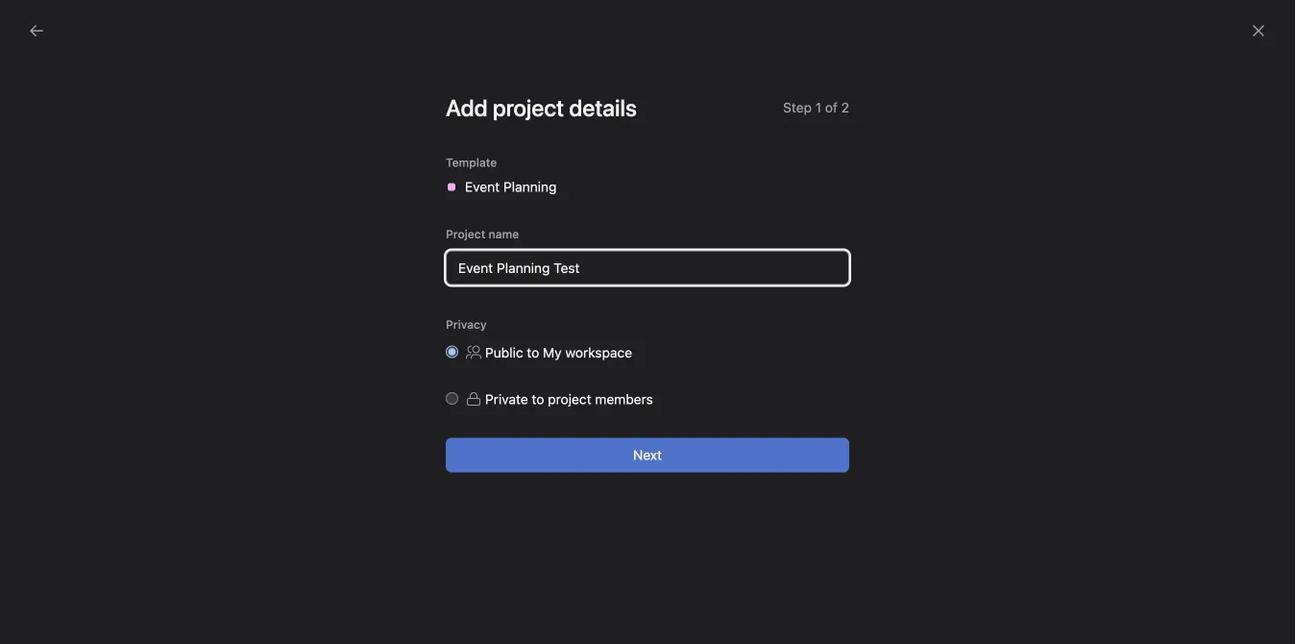 Task type: locate. For each thing, give the bounding box(es) containing it.
project
[[446, 227, 486, 241]]

project
[[493, 94, 564, 121], [548, 391, 592, 407]]

friday, october 27
[[582, 117, 714, 135]]

0 vertical spatial to
[[527, 345, 540, 361]]

Private to project members radio
[[446, 392, 459, 405]]

my
[[543, 345, 562, 361]]

add project details
[[446, 94, 637, 121]]

0 vertical spatial today
[[585, 410, 617, 424]]

1 vertical spatial today
[[585, 445, 617, 458]]

today down the members
[[585, 410, 617, 424]]

to for public
[[527, 345, 540, 361]]

today
[[585, 410, 617, 424], [585, 445, 617, 458]]

privacy
[[446, 318, 487, 331]]

2 today from the top
[[585, 445, 617, 458]]

project right add
[[493, 94, 564, 121]]

friday,
[[582, 117, 630, 135]]

25
[[557, 445, 572, 458]]

go back image
[[29, 23, 44, 38]]

to right private
[[532, 391, 545, 407]]

today right –
[[585, 445, 617, 458]]

today button
[[585, 410, 617, 424]]

to for private
[[532, 391, 545, 407]]

to left the my
[[527, 345, 540, 361]]

members
[[595, 391, 654, 407]]

details
[[570, 94, 637, 121]]

list box
[[421, 8, 883, 38]]

event planning
[[465, 179, 557, 195]]

to
[[527, 345, 540, 361], [532, 391, 545, 407]]

next
[[634, 447, 662, 463]]

template
[[446, 156, 497, 169]]

1 vertical spatial to
[[532, 391, 545, 407]]

oct
[[535, 445, 554, 458]]

2
[[842, 100, 850, 115]]

project up today button
[[548, 391, 592, 407]]



Task type: describe. For each thing, give the bounding box(es) containing it.
1 today from the top
[[585, 410, 617, 424]]

private
[[486, 391, 528, 407]]

public
[[486, 345, 524, 361]]

step
[[784, 100, 812, 115]]

Public to My workspace radio
[[446, 346, 459, 358]]

of
[[826, 100, 838, 115]]

october
[[634, 117, 692, 135]]

oct 25 – today
[[535, 445, 617, 458]]

environment link
[[680, 402, 1202, 463]]

private to project members
[[486, 391, 654, 407]]

add
[[446, 94, 488, 121]]

planning
[[504, 179, 557, 195]]

27
[[696, 117, 714, 135]]

next button
[[446, 438, 850, 473]]

event
[[465, 179, 500, 195]]

–
[[575, 445, 581, 458]]

0 vertical spatial project
[[493, 94, 564, 121]]

1 vertical spatial project
[[548, 391, 592, 407]]

step 1 of 2
[[784, 100, 850, 115]]

workspace
[[566, 345, 633, 361]]

name
[[489, 227, 519, 241]]

project name
[[446, 227, 519, 241]]

public to my workspace
[[486, 345, 633, 361]]

1
[[816, 100, 822, 115]]

Project name text field
[[446, 250, 850, 285]]

list image
[[699, 420, 722, 443]]

close image
[[1252, 23, 1267, 38]]

environment
[[749, 421, 829, 437]]



Task type: vqa. For each thing, say whether or not it's contained in the screenshot.
oct 25 – today
yes



